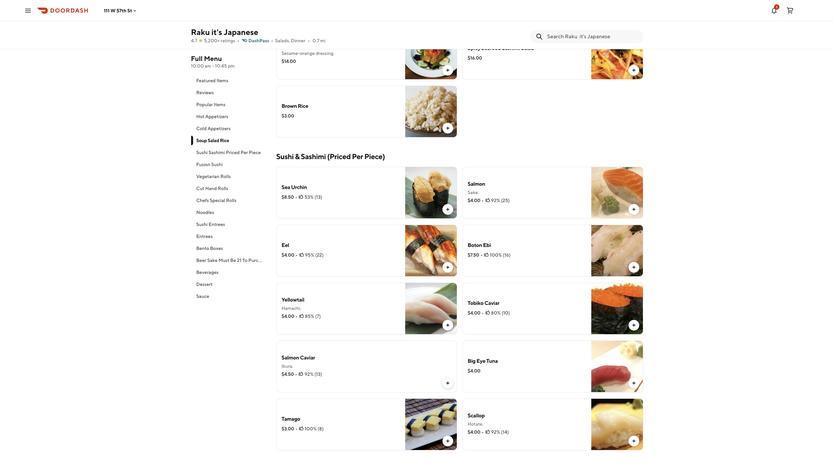 Task type: locate. For each thing, give the bounding box(es) containing it.
0 vertical spatial (13)
[[315, 195, 322, 200]]

1 vertical spatial $3.00
[[282, 426, 294, 432]]

rolls down the cut hand rolls button
[[226, 198, 237, 203]]

sushi sashimi priced per piece
[[196, 150, 261, 155]]

beer sake must be 21 to purchase button
[[191, 254, 268, 266]]

sushi entrees button
[[191, 218, 268, 230]]

per
[[241, 150, 248, 155], [352, 152, 363, 161]]

appetizers inside button
[[205, 114, 228, 119]]

(10)
[[502, 310, 510, 316]]

• right $8.50
[[295, 195, 297, 200]]

vegetarian rolls
[[196, 174, 231, 179]]

sushi sashimi priced per piece button
[[191, 147, 268, 159]]

• down salmon sake.
[[482, 198, 484, 203]]

sea urchin image
[[405, 167, 457, 219]]

111
[[104, 8, 110, 13]]

sauce
[[196, 294, 209, 299]]

0 horizontal spatial 100%
[[305, 426, 317, 432]]

sashimi for spicy seafood sashimi salad
[[502, 45, 520, 51]]

$4.00 • down eel
[[282, 252, 298, 258]]

0 vertical spatial entrees
[[209, 222, 225, 227]]

(13) right 53%
[[315, 195, 322, 200]]

per left piece
[[241, 150, 248, 155]]

entrees
[[209, 222, 225, 227], [196, 234, 213, 239]]

items up reviews button
[[217, 78, 228, 83]]

$4.00 down tobiko
[[468, 310, 481, 316]]

appetizers up 'soup salad rice'
[[208, 126, 231, 131]]

salad
[[322, 42, 335, 48], [521, 45, 534, 51], [208, 138, 219, 143]]

2 horizontal spatial sashimi
[[502, 45, 520, 51]]

1 vertical spatial caviar
[[300, 355, 315, 361]]

1 vertical spatial 92%
[[305, 372, 314, 377]]

boton
[[468, 242, 482, 248]]

0 horizontal spatial rice
[[220, 138, 229, 143]]

92% down salmon caviar ikura.
[[305, 372, 314, 377]]

2 (13) from the top
[[315, 372, 322, 377]]

1 vertical spatial appetizers
[[208, 126, 231, 131]]

salmon up "sesame-"
[[282, 42, 299, 48]]

brown rice image
[[405, 86, 457, 138]]

dressing.
[[316, 51, 335, 56]]

$4.00 down sake.
[[468, 198, 481, 203]]

(13) for 92% (13)
[[315, 372, 322, 377]]

100% left "(8)"
[[305, 426, 317, 432]]

0 vertical spatial items
[[217, 78, 228, 83]]

sake
[[207, 258, 218, 263]]

sushi for sushi sashimi priced per piece
[[196, 150, 208, 155]]

add item to cart image for salmon avocado salad
[[445, 68, 450, 73]]

add item to cart image
[[445, 207, 450, 212], [631, 207, 637, 212], [445, 265, 450, 270], [445, 323, 450, 328], [631, 323, 637, 328], [445, 381, 450, 386], [631, 381, 637, 386], [445, 439, 450, 444], [631, 439, 637, 444]]

92% left (25)
[[491, 198, 500, 203]]

add item to cart image
[[445, 68, 450, 73], [631, 68, 637, 73], [445, 126, 450, 131], [631, 265, 637, 270]]

entrees down noodles
[[209, 222, 225, 227]]

rolls for hand
[[218, 186, 228, 191]]

(13) down salmon caviar ikura.
[[315, 372, 322, 377]]

items for popular items
[[214, 102, 226, 107]]

1 vertical spatial rolls
[[218, 186, 228, 191]]

boton ebi image
[[591, 225, 643, 277]]

fusion sushi
[[196, 162, 223, 167]]

spicy
[[468, 45, 481, 51]]

add item to cart image for salmon
[[631, 207, 637, 212]]

per inside sushi sashimi priced per piece button
[[241, 150, 248, 155]]

$4.00 for 92% (14)
[[468, 430, 481, 435]]

add item to cart image for scallop
[[631, 439, 637, 444]]

piece
[[249, 150, 261, 155]]

$4.00 down hamachi.
[[282, 314, 294, 319]]

salmon inside salmon caviar ikura.
[[282, 355, 299, 361]]

• down hamachi.
[[296, 314, 298, 319]]

entrees up bento
[[196, 234, 213, 239]]

rice
[[298, 103, 308, 109], [220, 138, 229, 143]]

100% (8)
[[305, 426, 324, 432]]

2 vertical spatial salmon
[[282, 355, 299, 361]]

• for 85% (7)
[[296, 314, 298, 319]]

$4.00 • down tobiko
[[468, 310, 484, 316]]

fusion sushi button
[[191, 159, 268, 171]]

$7.50 •
[[468, 252, 483, 258]]

yellowtail image
[[405, 283, 457, 335]]

• down tobiko caviar
[[482, 310, 484, 316]]

hot appetizers button
[[191, 111, 268, 123]]

soup salad rice
[[196, 138, 229, 143]]

(priced
[[327, 152, 351, 161]]

w
[[110, 8, 116, 13]]

1 horizontal spatial 100%
[[490, 252, 502, 258]]

sushi inside button
[[196, 222, 208, 227]]

sashimi right &
[[301, 152, 326, 161]]

• down 'japanese'
[[237, 38, 239, 43]]

• for 53% (13)
[[295, 195, 297, 200]]

• for 100% (8)
[[296, 426, 298, 432]]

sushi down noodles
[[196, 222, 208, 227]]

rice up sushi sashimi priced per piece
[[220, 138, 229, 143]]

1 (13) from the top
[[315, 195, 322, 200]]

scallop image
[[591, 399, 643, 451]]

85% (7)
[[305, 314, 321, 319]]

100%
[[490, 252, 502, 258], [305, 426, 317, 432]]

92% (14)
[[491, 430, 509, 435]]

1 horizontal spatial sashimi
[[301, 152, 326, 161]]

rolls for special
[[226, 198, 237, 203]]

0 vertical spatial appetizers
[[205, 114, 228, 119]]

0 vertical spatial $3.00
[[282, 113, 294, 119]]

menu
[[204, 55, 222, 62]]

100% for tamago
[[305, 426, 317, 432]]

cut hand rolls
[[196, 186, 228, 191]]

• for 95% (22)
[[296, 252, 298, 258]]

add item to cart image for big eye tuna
[[631, 381, 637, 386]]

1 horizontal spatial salad
[[322, 42, 335, 48]]

1
[[776, 5, 778, 9]]

1 vertical spatial salmon
[[468, 181, 485, 187]]

sushi left &
[[276, 152, 294, 161]]

2 vertical spatial rolls
[[226, 198, 237, 203]]

2 vertical spatial 92%
[[491, 430, 500, 435]]

0 horizontal spatial per
[[241, 150, 248, 155]]

st
[[127, 8, 132, 13]]

•
[[237, 38, 239, 43], [271, 38, 273, 43], [308, 38, 310, 43], [295, 195, 297, 200], [482, 198, 484, 203], [296, 252, 298, 258], [481, 252, 483, 258], [482, 310, 484, 316], [296, 314, 298, 319], [295, 372, 297, 377], [296, 426, 298, 432], [482, 430, 484, 435]]

100% left (16)
[[490, 252, 502, 258]]

caviar
[[485, 300, 500, 306], [300, 355, 315, 361]]

$4.00 down eel
[[282, 252, 294, 258]]

salmon avocado salad sesame-orange dressing. $14.00
[[282, 42, 335, 64]]

items up hot appetizers
[[214, 102, 226, 107]]

92% (13)
[[305, 372, 322, 377]]

dashpass •
[[248, 38, 273, 43]]

items inside button
[[217, 78, 228, 83]]

sushi for sushi entrees
[[196, 222, 208, 227]]

salmon up ikura.
[[282, 355, 299, 361]]

• for 80% (10)
[[482, 310, 484, 316]]

$8.50 •
[[282, 195, 297, 200]]

to
[[242, 258, 248, 263]]

sashimi inside sushi sashimi priced per piece button
[[209, 150, 225, 155]]

vegetarian rolls button
[[191, 171, 268, 183]]

brown rice
[[282, 103, 308, 109]]

• down tamago at bottom left
[[296, 426, 298, 432]]

caviar up 80%
[[485, 300, 500, 306]]

add item to cart image for tobiko caviar
[[631, 323, 637, 328]]

(22)
[[315, 252, 324, 258]]

0 vertical spatial 92%
[[491, 198, 500, 203]]

92% left (14)
[[491, 430, 500, 435]]

$4.00 • for scallop
[[468, 430, 484, 435]]

• right $4.50
[[295, 372, 297, 377]]

salmon for avocado
[[282, 42, 299, 48]]

salmon up sake.
[[468, 181, 485, 187]]

items for featured items
[[217, 78, 228, 83]]

reviews button
[[191, 87, 268, 99]]

sushi up vegetarian rolls
[[211, 162, 223, 167]]

sushi down soup
[[196, 150, 208, 155]]

dessert button
[[191, 278, 268, 290]]

dessert
[[196, 282, 213, 287]]

$4.00 • down sake.
[[468, 198, 484, 203]]

111 w 57th st button
[[104, 8, 137, 13]]

salmon inside the salmon avocado salad sesame-orange dressing. $14.00
[[282, 42, 299, 48]]

$4.00 • down hamachi.
[[282, 314, 298, 319]]

appetizers up cold appetizers
[[205, 114, 228, 119]]

$14.00
[[282, 59, 296, 64]]

1 $3.00 from the top
[[282, 113, 294, 119]]

0 items, open order cart image
[[786, 6, 794, 14]]

1 horizontal spatial caviar
[[485, 300, 500, 306]]

111 w 57th st
[[104, 8, 132, 13]]

sea urchin
[[282, 184, 307, 191]]

0 horizontal spatial sashimi
[[209, 150, 225, 155]]

0 vertical spatial 100%
[[490, 252, 502, 258]]

items
[[217, 78, 228, 83], [214, 102, 226, 107]]

salad inside the salmon avocado salad sesame-orange dressing. $14.00
[[322, 42, 335, 48]]

sashimi down 'soup salad rice'
[[209, 150, 225, 155]]

0 vertical spatial rice
[[298, 103, 308, 109]]

rolls up the cut hand rolls button
[[220, 174, 231, 179]]

53% (13)
[[305, 195, 322, 200]]

$3.00 down tamago at bottom left
[[282, 426, 294, 432]]

(13) for 53% (13)
[[315, 195, 322, 200]]

&
[[295, 152, 300, 161]]

0 horizontal spatial caviar
[[300, 355, 315, 361]]

caviar up 92% (13)
[[300, 355, 315, 361]]

$4.00 • down hotate.
[[468, 430, 484, 435]]

$3.00
[[282, 113, 294, 119], [282, 426, 294, 432]]

items inside button
[[214, 102, 226, 107]]

appetizers for hot appetizers
[[205, 114, 228, 119]]

• down hotate.
[[482, 430, 484, 435]]

• left "95%" on the left of page
[[296, 252, 298, 258]]

rice right brown
[[298, 103, 308, 109]]

$3.00 for $3.00 •
[[282, 426, 294, 432]]

scallop
[[468, 413, 485, 419]]

appetizers inside button
[[208, 126, 231, 131]]

$3.00 •
[[282, 426, 298, 432]]

$4.00 • for yellowtail
[[282, 314, 298, 319]]

ratings
[[221, 38, 235, 43]]

• for 92% (13)
[[295, 372, 297, 377]]

per left piece)
[[352, 152, 363, 161]]

salmon for sake.
[[468, 181, 485, 187]]

boxes
[[210, 246, 223, 251]]

2 $3.00 from the top
[[282, 426, 294, 432]]

1 vertical spatial (13)
[[315, 372, 322, 377]]

(16)
[[503, 252, 511, 258]]

salmon for caviar
[[282, 355, 299, 361]]

21
[[237, 258, 242, 263]]

caviar inside salmon caviar ikura.
[[300, 355, 315, 361]]

sashimi
[[502, 45, 520, 51], [209, 150, 225, 155], [301, 152, 326, 161]]

sauce button
[[191, 290, 268, 302]]

am
[[205, 63, 211, 69]]

salmon sake.
[[468, 181, 485, 195]]

(13)
[[315, 195, 322, 200], [315, 372, 322, 377]]

sashimi right 'seafood'
[[502, 45, 520, 51]]

1 vertical spatial entrees
[[196, 234, 213, 239]]

brown
[[282, 103, 297, 109]]

Item Search search field
[[547, 33, 638, 40]]

1 vertical spatial rice
[[220, 138, 229, 143]]

rolls right hand
[[218, 186, 228, 191]]

$8.50
[[282, 195, 294, 200]]

add item to cart image for yellowtail
[[445, 323, 450, 328]]

$4.00 down hotate.
[[468, 430, 481, 435]]

10:00
[[191, 63, 204, 69]]

2 horizontal spatial salad
[[521, 45, 534, 51]]

• right $7.50
[[481, 252, 483, 258]]

$4.00 • for salmon
[[468, 198, 484, 203]]

1 vertical spatial items
[[214, 102, 226, 107]]

0 vertical spatial salmon
[[282, 42, 299, 48]]

1 vertical spatial 100%
[[305, 426, 317, 432]]

add item to cart image for eel
[[445, 265, 450, 270]]

add item to cart image for boton ebi
[[631, 265, 637, 270]]

0 vertical spatial caviar
[[485, 300, 500, 306]]

$4.50 •
[[282, 372, 297, 377]]

80%
[[491, 310, 501, 316]]

sushi & sashimi (priced per piece)
[[276, 152, 385, 161]]

57th
[[116, 8, 126, 13]]

$3.00 down brown
[[282, 113, 294, 119]]



Task type: vqa. For each thing, say whether or not it's contained in the screenshot.
the bottommost get
no



Task type: describe. For each thing, give the bounding box(es) containing it.
$16.00
[[468, 55, 482, 61]]

• for 92% (14)
[[482, 430, 484, 435]]

85%
[[305, 314, 314, 319]]

eye
[[477, 358, 486, 364]]

cold
[[196, 126, 207, 131]]

hot appetizers
[[196, 114, 228, 119]]

5,200+
[[204, 38, 220, 43]]

$4.00 for 95% (22)
[[282, 252, 294, 258]]

53%
[[305, 195, 314, 200]]

sushi entrees
[[196, 222, 225, 227]]

bento boxes
[[196, 246, 223, 251]]

$4.00 down big
[[468, 368, 481, 374]]

pm
[[228, 63, 235, 69]]

big
[[468, 358, 476, 364]]

0 vertical spatial rolls
[[220, 174, 231, 179]]

hotate.
[[468, 422, 484, 427]]

entrees button
[[191, 230, 268, 242]]

cut
[[196, 186, 204, 191]]

tamago image
[[405, 399, 457, 451]]

4.7
[[191, 38, 197, 43]]

add item to cart image for brown rice
[[445, 126, 450, 131]]

add item to cart image for spicy seafood sashimi salad
[[631, 68, 637, 73]]

noodles button
[[191, 207, 268, 218]]

92% for sake.
[[491, 198, 500, 203]]

fusion
[[196, 162, 210, 167]]

featured
[[196, 78, 216, 83]]

ikura.
[[282, 364, 293, 369]]

caviar for tobiko caviar
[[485, 300, 500, 306]]

raku  it's japanese
[[191, 27, 258, 37]]

full menu 10:00 am - 10:45 pm
[[191, 55, 235, 69]]

salads, dinner • 0.7 mi
[[275, 38, 326, 43]]

hot
[[196, 114, 204, 119]]

yellowtail hamachi.
[[282, 297, 304, 311]]

sushi for sushi & sashimi (priced per piece)
[[276, 152, 294, 161]]

sesame-
[[282, 51, 300, 56]]

salmon skin salad image
[[405, 0, 457, 22]]

10:45
[[215, 63, 227, 69]]

hand
[[205, 186, 217, 191]]

big eye tuna image
[[591, 341, 643, 393]]

1 horizontal spatial rice
[[298, 103, 308, 109]]

beverages
[[196, 270, 219, 275]]

• left 0.7 on the left top of page
[[308, 38, 310, 43]]

avocado
[[300, 42, 321, 48]]

95% (22)
[[305, 252, 324, 258]]

tamago
[[282, 416, 300, 422]]

must
[[219, 258, 229, 263]]

sashimi for sushi & sashimi (priced per piece)
[[301, 152, 326, 161]]

spicy seafood sashimi salad image
[[591, 28, 643, 80]]

• left salads, at left
[[271, 38, 273, 43]]

92% (25)
[[491, 198, 510, 203]]

5,200+ ratings •
[[204, 38, 239, 43]]

tobiko caviar image
[[591, 283, 643, 335]]

appetizers for cold appetizers
[[208, 126, 231, 131]]

$3.00 for $3.00
[[282, 113, 294, 119]]

entrees inside button
[[209, 222, 225, 227]]

eel
[[282, 242, 289, 248]]

boton ebi
[[468, 242, 491, 248]]

$4.00 for 85% (7)
[[282, 314, 294, 319]]

cold appetizers button
[[191, 123, 268, 135]]

add item to cart image for tamago
[[445, 439, 450, 444]]

$4.00 for 92% (25)
[[468, 198, 481, 203]]

92% for caviar
[[305, 372, 314, 377]]

soup
[[196, 138, 207, 143]]

92% for hotate.
[[491, 430, 500, 435]]

yellowtail
[[282, 297, 304, 303]]

featured items
[[196, 78, 228, 83]]

0 horizontal spatial salad
[[208, 138, 219, 143]]

(25)
[[501, 198, 510, 203]]

1 horizontal spatial per
[[352, 152, 363, 161]]

open menu image
[[24, 6, 32, 14]]

bento
[[196, 246, 209, 251]]

priced
[[226, 150, 240, 155]]

full
[[191, 55, 203, 62]]

raku
[[191, 27, 210, 37]]

tobiko caviar
[[468, 300, 500, 306]]

entrees inside button
[[196, 234, 213, 239]]

add item to cart image for sea urchin
[[445, 207, 450, 212]]

tuna
[[486, 358, 498, 364]]

eel image
[[405, 225, 457, 277]]

0.7
[[313, 38, 320, 43]]

vegetarian
[[196, 174, 220, 179]]

notification bell image
[[770, 6, 778, 14]]

purchase
[[248, 258, 268, 263]]

• for 92% (25)
[[482, 198, 484, 203]]

urchin
[[291, 184, 307, 191]]

salmon avocado salad image
[[405, 28, 457, 80]]

tuna avocado salad image
[[591, 0, 643, 22]]

bento boxes button
[[191, 242, 268, 254]]

sea
[[282, 184, 290, 191]]

• for 100% (16)
[[481, 252, 483, 258]]

salmon image
[[591, 167, 643, 219]]

100% for boton ebi
[[490, 252, 502, 258]]

cut hand rolls button
[[191, 183, 268, 195]]

(8)
[[318, 426, 324, 432]]

sake.
[[468, 190, 479, 195]]

popular items
[[196, 102, 226, 107]]

$4.50
[[282, 372, 294, 377]]

dashpass
[[248, 38, 269, 43]]

chefs
[[196, 198, 209, 203]]

95%
[[305, 252, 314, 258]]

featured items button
[[191, 75, 268, 87]]

spicy seafood sashimi salad
[[468, 45, 534, 51]]

beer sake must be 21 to purchase
[[196, 258, 268, 263]]

popular
[[196, 102, 213, 107]]

$4.00 for 80% (10)
[[468, 310, 481, 316]]

orange
[[300, 51, 315, 56]]

caviar for salmon caviar ikura.
[[300, 355, 315, 361]]

tobiko
[[468, 300, 484, 306]]

$7.50
[[468, 252, 479, 258]]

ebi
[[483, 242, 491, 248]]



